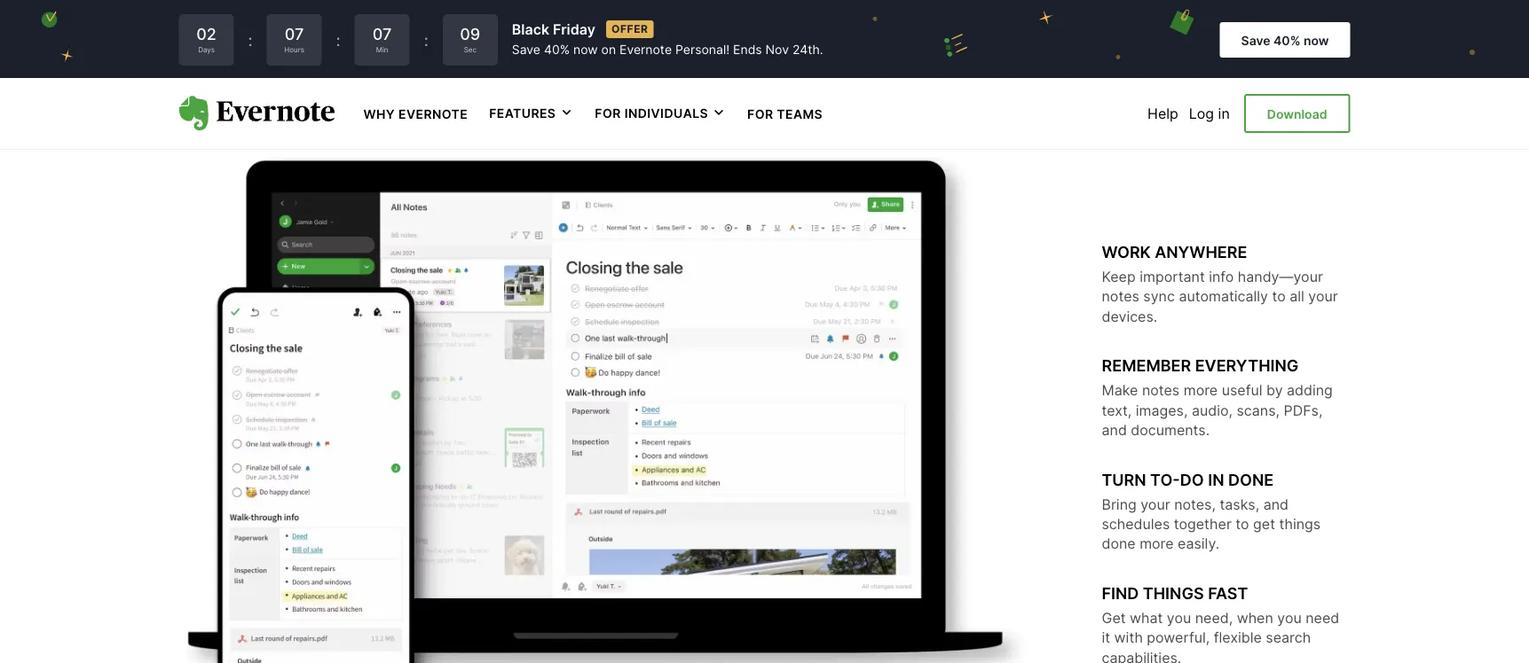Task type: describe. For each thing, give the bounding box(es) containing it.
in inside turn to-do in done bring your notes, tasks, and schedules together to get things done more easily.
[[1208, 471, 1224, 490]]

1 horizontal spatial done
[[1228, 471, 1274, 490]]

remember
[[1102, 357, 1191, 376]]

sec
[[464, 45, 477, 54]]

black friday
[[512, 20, 596, 38]]

important
[[1140, 268, 1205, 285]]

features button
[[489, 105, 574, 122]]

40% for save 40% now
[[1274, 33, 1301, 48]]

flexible
[[1214, 630, 1262, 647]]

log in
[[1189, 105, 1230, 122]]

already have an account? log in
[[656, 19, 873, 36]]

save for save 40% now on evernote personal! ends nov 24th.
[[512, 42, 541, 57]]

0 vertical spatial in
[[862, 19, 873, 36]]

and inside turn to-do in done bring your notes, tasks, and schedules together to get things done more easily.
[[1264, 496, 1289, 513]]

powerful,
[[1147, 630, 1210, 647]]

audio,
[[1192, 402, 1233, 419]]

an
[[747, 19, 763, 36]]

for individuals button
[[595, 105, 726, 122]]

individuals
[[625, 106, 708, 121]]

automatically
[[1179, 288, 1268, 305]]

40% for save 40% now on evernote personal! ends nov 24th.
[[544, 42, 570, 57]]

why evernote
[[363, 107, 468, 122]]

info
[[1209, 268, 1234, 285]]

do
[[1180, 471, 1204, 490]]

need,
[[1195, 610, 1233, 627]]

download link
[[1244, 94, 1351, 133]]

for for for teams
[[747, 107, 774, 122]]

turn
[[1102, 471, 1146, 490]]

0 horizontal spatial evernote
[[399, 107, 468, 122]]

to-
[[1150, 471, 1180, 490]]

02
[[196, 24, 216, 44]]

with
[[1115, 630, 1143, 647]]

why
[[363, 107, 395, 122]]

already
[[656, 19, 707, 36]]

notes,
[[1174, 496, 1216, 513]]

days
[[198, 45, 215, 54]]

hours
[[284, 45, 304, 54]]

black
[[512, 20, 549, 38]]

remember everything make notes more useful by adding text, images, audio, scans, pdfs, and documents.
[[1102, 357, 1333, 439]]

help
[[1148, 105, 1179, 122]]

when
[[1237, 610, 1274, 627]]

your inside work anywhere keep important info handy—your notes sync automatically to all your devices.
[[1309, 288, 1338, 305]]

by
[[1267, 382, 1283, 399]]

handy—your
[[1238, 268, 1323, 285]]

offer
[[612, 22, 648, 35]]

0 horizontal spatial log in link
[[833, 19, 873, 36]]

ends
[[733, 42, 762, 57]]

fast
[[1208, 584, 1248, 604]]

09 sec
[[460, 24, 480, 54]]

search
[[1266, 630, 1311, 647]]

07 for 07 min
[[373, 24, 392, 44]]

make
[[1102, 382, 1138, 399]]

images,
[[1136, 402, 1188, 419]]

nov
[[766, 42, 789, 57]]

save 40% now
[[1241, 33, 1329, 48]]

together
[[1174, 516, 1232, 533]]

evernote ui on desktop and mobile image
[[179, 151, 1031, 664]]

personal!
[[675, 42, 730, 57]]

now for save 40% now
[[1304, 33, 1329, 48]]

1 vertical spatial log
[[1189, 105, 1214, 122]]

things inside turn to-do in done bring your notes, tasks, and schedules together to get things done more easily.
[[1280, 516, 1321, 533]]

tasks,
[[1220, 496, 1260, 513]]

notes inside work anywhere keep important info handy—your notes sync automatically to all your devices.
[[1102, 288, 1140, 305]]



Task type: locate. For each thing, give the bounding box(es) containing it.
in
[[862, 19, 873, 36], [1218, 105, 1230, 122], [1208, 471, 1224, 490]]

save for save 40% now
[[1241, 33, 1271, 48]]

1 vertical spatial things
[[1143, 584, 1204, 604]]

0 vertical spatial done
[[1228, 471, 1274, 490]]

1 horizontal spatial you
[[1278, 610, 1302, 627]]

1 vertical spatial log in link
[[1189, 105, 1230, 122]]

0 vertical spatial log in link
[[833, 19, 873, 36]]

1 horizontal spatial :
[[336, 30, 341, 50]]

0 horizontal spatial notes
[[1102, 288, 1140, 305]]

text,
[[1102, 402, 1132, 419]]

07 for 07 hours
[[285, 24, 304, 44]]

1 horizontal spatial save
[[1241, 33, 1271, 48]]

pdfs,
[[1284, 402, 1323, 419]]

your
[[1309, 288, 1338, 305], [1141, 496, 1170, 513]]

0 horizontal spatial log
[[833, 19, 858, 36]]

save up download link
[[1241, 33, 1271, 48]]

have
[[711, 19, 743, 36]]

easily.
[[1178, 536, 1220, 553]]

notes up images,
[[1142, 382, 1180, 399]]

keep
[[1102, 268, 1136, 285]]

1 horizontal spatial log in link
[[1189, 105, 1230, 122]]

0 horizontal spatial things
[[1143, 584, 1204, 604]]

07 inside 07 hours
[[285, 24, 304, 44]]

evernote logo image
[[179, 96, 335, 131]]

07 hours
[[284, 24, 304, 54]]

0 horizontal spatial your
[[1141, 496, 1170, 513]]

1 vertical spatial evernote
[[399, 107, 468, 122]]

for teams
[[747, 107, 823, 122]]

need
[[1306, 610, 1340, 627]]

0 vertical spatial things
[[1280, 516, 1321, 533]]

0 vertical spatial log
[[833, 19, 858, 36]]

now up download link
[[1304, 33, 1329, 48]]

why evernote link
[[363, 105, 468, 122]]

work anywhere keep important info handy—your notes sync automatically to all your devices.
[[1102, 243, 1338, 325]]

: left 07 min
[[336, 30, 341, 50]]

07 up min
[[373, 24, 392, 44]]

0 vertical spatial more
[[1184, 382, 1218, 399]]

0 horizontal spatial for
[[595, 106, 621, 121]]

save down black
[[512, 42, 541, 57]]

1 : from the left
[[248, 30, 253, 50]]

now inside "link"
[[1304, 33, 1329, 48]]

download
[[1267, 107, 1327, 122]]

02 days
[[196, 24, 216, 54]]

capabilities.
[[1102, 650, 1182, 664]]

to left all
[[1272, 288, 1286, 305]]

friday
[[553, 20, 596, 38]]

find things fast get what you need, when you need it with powerful, flexible search capabilities.
[[1102, 584, 1340, 664]]

things right the get
[[1280, 516, 1321, 533]]

help link
[[1148, 105, 1179, 122]]

now left on
[[573, 42, 598, 57]]

1 you from the left
[[1167, 610, 1191, 627]]

07 up hours
[[285, 24, 304, 44]]

for
[[595, 106, 621, 121], [747, 107, 774, 122]]

1 horizontal spatial more
[[1184, 382, 1218, 399]]

save
[[1241, 33, 1271, 48], [512, 42, 541, 57]]

1 horizontal spatial and
[[1264, 496, 1289, 513]]

your down to-
[[1141, 496, 1170, 513]]

find
[[1102, 584, 1139, 604]]

notes inside remember everything make notes more useful by adding text, images, audio, scans, pdfs, and documents.
[[1142, 382, 1180, 399]]

1 horizontal spatial things
[[1280, 516, 1321, 533]]

0 vertical spatial to
[[1272, 288, 1286, 305]]

for individuals
[[595, 106, 708, 121]]

more up audio, at the right bottom of page
[[1184, 382, 1218, 399]]

0 horizontal spatial done
[[1102, 536, 1136, 553]]

09
[[460, 24, 480, 44]]

2 horizontal spatial :
[[424, 30, 429, 50]]

more down the schedules in the right bottom of the page
[[1140, 536, 1174, 553]]

0 horizontal spatial :
[[248, 30, 253, 50]]

for teams link
[[747, 105, 823, 122]]

sync
[[1144, 288, 1175, 305]]

to inside turn to-do in done bring your notes, tasks, and schedules together to get things done more easily.
[[1236, 516, 1249, 533]]

it
[[1102, 630, 1111, 647]]

1 horizontal spatial for
[[747, 107, 774, 122]]

adding
[[1287, 382, 1333, 399]]

log right help link
[[1189, 105, 1214, 122]]

for inside "for teams" link
[[747, 107, 774, 122]]

now for save 40% now on evernote personal! ends nov 24th.
[[573, 42, 598, 57]]

1 vertical spatial your
[[1141, 496, 1170, 513]]

more inside turn to-do in done bring your notes, tasks, and schedules together to get things done more easily.
[[1140, 536, 1174, 553]]

0 vertical spatial notes
[[1102, 288, 1140, 305]]

40% up download link
[[1274, 33, 1301, 48]]

teams
[[777, 107, 823, 122]]

0 horizontal spatial 40%
[[544, 42, 570, 57]]

1 horizontal spatial 40%
[[1274, 33, 1301, 48]]

log in link
[[833, 19, 873, 36], [1189, 105, 1230, 122]]

what
[[1130, 610, 1163, 627]]

your right all
[[1309, 288, 1338, 305]]

schedules
[[1102, 516, 1170, 533]]

useful
[[1222, 382, 1263, 399]]

1 horizontal spatial your
[[1309, 288, 1338, 305]]

on
[[601, 42, 616, 57]]

log right "account?"
[[833, 19, 858, 36]]

2 07 from the left
[[373, 24, 392, 44]]

and up the get
[[1264, 496, 1289, 513]]

1 vertical spatial and
[[1264, 496, 1289, 513]]

notes
[[1102, 288, 1140, 305], [1142, 382, 1180, 399]]

things up what
[[1143, 584, 1204, 604]]

0 horizontal spatial 07
[[285, 24, 304, 44]]

everything
[[1195, 357, 1299, 376]]

:
[[248, 30, 253, 50], [336, 30, 341, 50], [424, 30, 429, 50]]

anywhere
[[1155, 243, 1247, 262]]

1 horizontal spatial now
[[1304, 33, 1329, 48]]

0 vertical spatial and
[[1102, 422, 1127, 439]]

save 40% now link
[[1220, 22, 1351, 58]]

notes down keep
[[1102, 288, 1140, 305]]

turn to-do in done bring your notes, tasks, and schedules together to get things done more easily.
[[1102, 471, 1321, 553]]

for left 'individuals'
[[595, 106, 621, 121]]

1 vertical spatial done
[[1102, 536, 1136, 553]]

2 you from the left
[[1278, 610, 1302, 627]]

1 07 from the left
[[285, 24, 304, 44]]

done
[[1228, 471, 1274, 490], [1102, 536, 1136, 553]]

1 horizontal spatial log
[[1189, 105, 1214, 122]]

0 horizontal spatial to
[[1236, 516, 1249, 533]]

to
[[1272, 288, 1286, 305], [1236, 516, 1249, 533]]

log in link right 'help'
[[1189, 105, 1230, 122]]

things inside find things fast get what you need, when you need it with powerful, flexible search capabilities.
[[1143, 584, 1204, 604]]

you up search
[[1278, 610, 1302, 627]]

scans,
[[1237, 402, 1280, 419]]

24th.
[[793, 42, 823, 57]]

bring
[[1102, 496, 1137, 513]]

to inside work anywhere keep important info handy—your notes sync automatically to all your devices.
[[1272, 288, 1286, 305]]

0 horizontal spatial more
[[1140, 536, 1174, 553]]

3 : from the left
[[424, 30, 429, 50]]

0 horizontal spatial you
[[1167, 610, 1191, 627]]

things
[[1280, 516, 1321, 533], [1143, 584, 1204, 604]]

07
[[285, 24, 304, 44], [373, 24, 392, 44]]

1 horizontal spatial evernote
[[620, 42, 672, 57]]

1 horizontal spatial to
[[1272, 288, 1286, 305]]

0 horizontal spatial and
[[1102, 422, 1127, 439]]

1 vertical spatial in
[[1218, 105, 1230, 122]]

in right do
[[1208, 471, 1224, 490]]

for for for individuals
[[595, 106, 621, 121]]

get
[[1102, 610, 1126, 627]]

now
[[1304, 33, 1329, 48], [573, 42, 598, 57]]

2 : from the left
[[336, 30, 341, 50]]

and
[[1102, 422, 1127, 439], [1264, 496, 1289, 513]]

for inside for individuals "button"
[[595, 106, 621, 121]]

1 vertical spatial to
[[1236, 516, 1249, 533]]

for left teams
[[747, 107, 774, 122]]

you up powerful,
[[1167, 610, 1191, 627]]

in right 'help'
[[1218, 105, 1230, 122]]

work
[[1102, 243, 1151, 262]]

devices.
[[1102, 308, 1158, 325]]

features
[[489, 106, 556, 121]]

min
[[376, 45, 388, 54]]

more
[[1184, 382, 1218, 399], [1140, 536, 1174, 553]]

40% inside "link"
[[1274, 33, 1301, 48]]

to down tasks,
[[1236, 516, 1249, 533]]

more inside remember everything make notes more useful by adding text, images, audio, scans, pdfs, and documents.
[[1184, 382, 1218, 399]]

and down text,
[[1102, 422, 1127, 439]]

: left 09 sec on the left of page
[[424, 30, 429, 50]]

0 horizontal spatial save
[[512, 42, 541, 57]]

save inside "link"
[[1241, 33, 1271, 48]]

1 horizontal spatial notes
[[1142, 382, 1180, 399]]

40%
[[1274, 33, 1301, 48], [544, 42, 570, 57]]

done down the schedules in the right bottom of the page
[[1102, 536, 1136, 553]]

1 vertical spatial more
[[1140, 536, 1174, 553]]

your inside turn to-do in done bring your notes, tasks, and schedules together to get things done more easily.
[[1141, 496, 1170, 513]]

0 vertical spatial your
[[1309, 288, 1338, 305]]

2 vertical spatial in
[[1208, 471, 1224, 490]]

account?
[[767, 19, 829, 36]]

07 min
[[373, 24, 392, 54]]

save 40% now on evernote personal! ends nov 24th.
[[512, 42, 823, 57]]

0 vertical spatial evernote
[[620, 42, 672, 57]]

and inside remember everything make notes more useful by adding text, images, audio, scans, pdfs, and documents.
[[1102, 422, 1127, 439]]

in right "account?"
[[862, 19, 873, 36]]

0 horizontal spatial now
[[573, 42, 598, 57]]

done up tasks,
[[1228, 471, 1274, 490]]

log in link right "account?"
[[833, 19, 873, 36]]

: right 02 days
[[248, 30, 253, 50]]

evernote down "offer"
[[620, 42, 672, 57]]

40% down black friday
[[544, 42, 570, 57]]

1 vertical spatial notes
[[1142, 382, 1180, 399]]

get
[[1253, 516, 1276, 533]]

all
[[1290, 288, 1305, 305]]

1 horizontal spatial 07
[[373, 24, 392, 44]]

evernote
[[620, 42, 672, 57], [399, 107, 468, 122]]

documents.
[[1131, 422, 1210, 439]]

evernote right why on the top left
[[399, 107, 468, 122]]



Task type: vqa. For each thing, say whether or not it's contained in the screenshot.
Safe, Secure Cloud Storage Keeps Your Information Protected And Private. on the right of page
no



